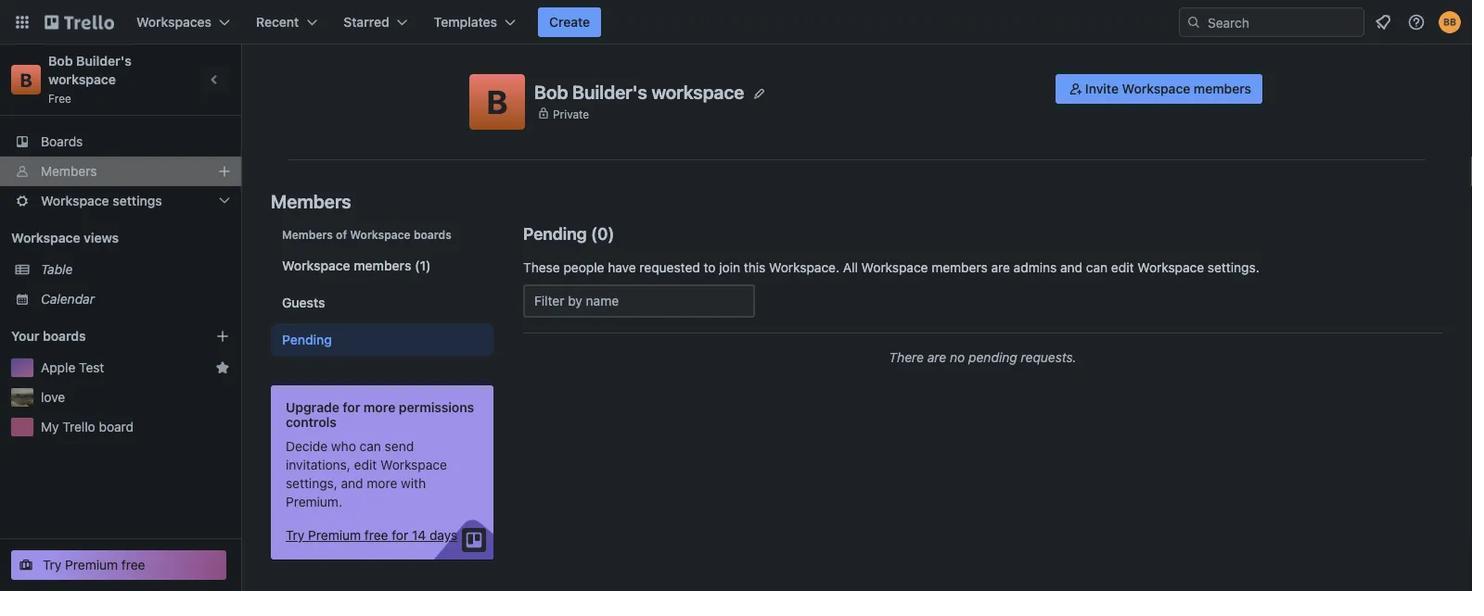 Task type: describe. For each thing, give the bounding box(es) containing it.
calendar
[[41, 292, 95, 307]]

settings
[[113, 193, 162, 209]]

b link
[[11, 65, 41, 95]]

my trello board
[[41, 420, 134, 435]]

workspace for bob builder's workspace
[[652, 81, 744, 103]]

to
[[704, 260, 716, 275]]

workspace views
[[11, 230, 119, 246]]

try premium free button
[[11, 551, 226, 581]]

free for try premium free for 14 days
[[364, 528, 388, 544]]

table
[[41, 262, 73, 277]]

0 vertical spatial pending
[[523, 224, 587, 243]]

my
[[41, 420, 59, 435]]

14
[[412, 528, 426, 544]]

your boards
[[11, 329, 86, 344]]

1 horizontal spatial members
[[932, 260, 988, 275]]

invitations,
[[286, 458, 351, 473]]

apple
[[41, 360, 75, 376]]

pending
[[968, 350, 1017, 365]]

workspace inside dropdown button
[[41, 193, 109, 209]]

workspace settings
[[41, 193, 162, 209]]

workspace navigation collapse icon image
[[202, 67, 228, 93]]

try for try premium free for 14 days
[[286, 528, 305, 544]]

guests
[[282, 295, 325, 311]]

builder's for bob builder's workspace free
[[76, 53, 132, 69]]

free
[[48, 92, 71, 105]]

table link
[[41, 261, 230, 279]]

bob builder's workspace link
[[48, 53, 135, 87]]

1 vertical spatial more
[[367, 476, 397, 492]]

2 vertical spatial members
[[282, 228, 333, 241]]

who
[[331, 439, 356, 454]]

workspace up "guests"
[[282, 258, 350, 274]]

this
[[744, 260, 766, 275]]

no
[[950, 350, 965, 365]]

try for try premium free
[[43, 558, 62, 573]]

workspace up table
[[11, 230, 80, 246]]

workspace right of
[[350, 228, 411, 241]]

0 horizontal spatial members
[[354, 258, 411, 274]]

workspaces
[[136, 14, 212, 30]]

try premium free
[[43, 558, 145, 573]]

all
[[843, 260, 858, 275]]

love link
[[41, 389, 230, 407]]

1 vertical spatial are
[[927, 350, 946, 365]]

0 horizontal spatial pending
[[282, 333, 332, 348]]

templates
[[434, 14, 497, 30]]

create
[[549, 14, 590, 30]]

for inside upgrade for more permissions controls decide who can send invitations, edit workspace settings, and more with premium.
[[343, 400, 360, 416]]

decide
[[286, 439, 328, 454]]

there
[[889, 350, 924, 365]]

apple test
[[41, 360, 104, 376]]

premium for try premium free for 14 days
[[308, 528, 361, 544]]

workspace inside upgrade for more permissions controls decide who can send invitations, edit workspace settings, and more with premium.
[[380, 458, 447, 473]]

requested
[[639, 260, 700, 275]]

members link
[[0, 157, 241, 186]]

settings,
[[286, 476, 337, 492]]

workspace left settings.
[[1137, 260, 1204, 275]]

workspaces button
[[125, 7, 241, 37]]

bob builder's workspace free
[[48, 53, 135, 105]]

sm image
[[1067, 80, 1085, 98]]

permissions
[[399, 400, 474, 416]]

invite
[[1085, 81, 1119, 96]]

people
[[563, 260, 604, 275]]

workspace right the all
[[861, 260, 928, 275]]

starred button
[[332, 7, 419, 37]]

trello
[[62, 420, 95, 435]]



Task type: vqa. For each thing, say whether or not it's contained in the screenshot.
"Click to unstar this board. It will be removed from your starred list." image
no



Task type: locate. For each thing, give the bounding box(es) containing it.
starred
[[343, 14, 389, 30]]

0 vertical spatial can
[[1086, 260, 1108, 275]]

0 horizontal spatial premium
[[65, 558, 118, 573]]

1 horizontal spatial and
[[1060, 260, 1083, 275]]

1 vertical spatial bob
[[534, 81, 568, 103]]

back to home image
[[45, 7, 114, 37]]

workspace
[[48, 72, 116, 87], [652, 81, 744, 103]]

premium
[[308, 528, 361, 544], [65, 558, 118, 573]]

0 vertical spatial builder's
[[76, 53, 132, 69]]

can inside upgrade for more permissions controls decide who can send invitations, edit workspace settings, and more with premium.
[[360, 439, 381, 454]]

upgrade for more permissions controls decide who can send invitations, edit workspace settings, and more with premium.
[[286, 400, 474, 510]]

templates button
[[423, 7, 527, 37]]

my trello board link
[[41, 418, 230, 437]]

0 vertical spatial free
[[364, 528, 388, 544]]

premium.
[[286, 495, 342, 510]]

members left of
[[282, 228, 333, 241]]

workspace members
[[282, 258, 411, 274]]

1 vertical spatial for
[[392, 528, 408, 544]]

workspace up with
[[380, 458, 447, 473]]

boards
[[41, 134, 83, 149]]

apple test link
[[41, 359, 208, 378]]

try
[[286, 528, 305, 544], [43, 558, 62, 573]]

and for admins
[[1060, 260, 1083, 275]]

free for try premium free
[[121, 558, 145, 573]]

can right who
[[360, 439, 381, 454]]

days
[[429, 528, 457, 544]]

edit right admins
[[1111, 260, 1134, 275]]

0 vertical spatial for
[[343, 400, 360, 416]]

workspace.
[[769, 260, 839, 275]]

b for b link
[[20, 69, 32, 90]]

( 0 )
[[591, 224, 614, 243]]

workspace settings button
[[0, 186, 241, 216]]

0 horizontal spatial for
[[343, 400, 360, 416]]

free inside button
[[121, 558, 145, 573]]

love
[[41, 390, 65, 405]]

these people have requested to join this workspace. all workspace members are admins and can edit workspace settings.
[[523, 260, 1259, 275]]

bob for bob builder's workspace
[[534, 81, 568, 103]]

1 vertical spatial pending
[[282, 333, 332, 348]]

1 horizontal spatial can
[[1086, 260, 1108, 275]]

can right admins
[[1086, 260, 1108, 275]]

builder's inside bob builder's workspace free
[[76, 53, 132, 69]]

1 horizontal spatial premium
[[308, 528, 361, 544]]

builder's for bob builder's workspace
[[572, 81, 647, 103]]

search image
[[1186, 15, 1201, 30]]

pending
[[523, 224, 587, 243], [282, 333, 332, 348]]

1 horizontal spatial try
[[286, 528, 305, 544]]

with
[[401, 476, 426, 492]]

try premium free for 14 days
[[286, 528, 457, 544]]

edit inside upgrade for more permissions controls decide who can send invitations, edit workspace settings, and more with premium.
[[354, 458, 377, 473]]

can
[[1086, 260, 1108, 275], [360, 439, 381, 454]]

invite workspace members button
[[1055, 74, 1262, 104]]

controls
[[286, 415, 337, 430]]

boards
[[414, 228, 452, 241], [43, 329, 86, 344]]

join
[[719, 260, 740, 275]]

builder's down back to home image
[[76, 53, 132, 69]]

0 notifications image
[[1372, 11, 1394, 33]]

1 horizontal spatial builder's
[[572, 81, 647, 103]]

b left private
[[487, 83, 508, 121]]

1 vertical spatial can
[[360, 439, 381, 454]]

more
[[364, 400, 395, 416], [367, 476, 397, 492]]

0
[[597, 224, 608, 243]]

members of workspace boards
[[282, 228, 452, 241]]

bob inside bob builder's workspace free
[[48, 53, 73, 69]]

guests link
[[271, 287, 493, 320]]

0 vertical spatial premium
[[308, 528, 361, 544]]

1 horizontal spatial workspace
[[652, 81, 744, 103]]

(
[[591, 224, 597, 243]]

more up send
[[364, 400, 395, 416]]

your
[[11, 329, 39, 344]]

upgrade
[[286, 400, 339, 416]]

0 vertical spatial try
[[286, 528, 305, 544]]

1 vertical spatial builder's
[[572, 81, 647, 103]]

starred icon image
[[215, 361, 230, 376]]

0 vertical spatial are
[[991, 260, 1010, 275]]

1 horizontal spatial bob
[[534, 81, 568, 103]]

members inside button
[[1194, 81, 1251, 96]]

1 vertical spatial premium
[[65, 558, 118, 573]]

0 horizontal spatial try
[[43, 558, 62, 573]]

edit
[[1111, 260, 1134, 275], [354, 458, 377, 473]]

are
[[991, 260, 1010, 275], [927, 350, 946, 365]]

premium inside button
[[308, 528, 361, 544]]

Search field
[[1201, 8, 1363, 36]]

b
[[20, 69, 32, 90], [487, 83, 508, 121]]

more left with
[[367, 476, 397, 492]]

edit down who
[[354, 458, 377, 473]]

send
[[385, 439, 414, 454]]

(1)
[[415, 258, 431, 274]]

members down members of workspace boards
[[354, 258, 411, 274]]

pending down "guests"
[[282, 333, 332, 348]]

settings.
[[1208, 260, 1259, 275]]

b left bob builder's workspace free
[[20, 69, 32, 90]]

1 horizontal spatial b
[[487, 83, 508, 121]]

)
[[608, 224, 614, 243]]

1 horizontal spatial for
[[392, 528, 408, 544]]

workspace down primary "element"
[[652, 81, 744, 103]]

members left admins
[[932, 260, 988, 275]]

for right upgrade
[[343, 400, 360, 416]]

try inside try premium free for 14 days button
[[286, 528, 305, 544]]

members up of
[[271, 190, 351, 212]]

boards up '(1)'
[[414, 228, 452, 241]]

workspace up free
[[48, 72, 116, 87]]

1 vertical spatial and
[[341, 476, 363, 492]]

members
[[1194, 81, 1251, 96], [354, 258, 411, 274], [932, 260, 988, 275]]

create button
[[538, 7, 601, 37]]

and right admins
[[1060, 260, 1083, 275]]

of
[[336, 228, 347, 241]]

these
[[523, 260, 560, 275]]

0 horizontal spatial b
[[20, 69, 32, 90]]

0 horizontal spatial edit
[[354, 458, 377, 473]]

workspace inside button
[[1122, 81, 1190, 96]]

0 vertical spatial edit
[[1111, 260, 1134, 275]]

1 horizontal spatial boards
[[414, 228, 452, 241]]

for inside button
[[392, 528, 408, 544]]

bob builder's workspace
[[534, 81, 744, 103]]

views
[[84, 230, 119, 246]]

0 horizontal spatial free
[[121, 558, 145, 573]]

Filter by name text field
[[523, 285, 755, 318]]

b button
[[469, 74, 525, 130]]

and for settings,
[[341, 476, 363, 492]]

add board image
[[215, 329, 230, 344]]

are left the no
[[927, 350, 946, 365]]

1 horizontal spatial free
[[364, 528, 388, 544]]

pending up "these"
[[523, 224, 587, 243]]

1 vertical spatial boards
[[43, 329, 86, 344]]

builder's up private
[[572, 81, 647, 103]]

premium for try premium free
[[65, 558, 118, 573]]

members
[[41, 164, 97, 179], [271, 190, 351, 212], [282, 228, 333, 241]]

bob up private
[[534, 81, 568, 103]]

1 vertical spatial members
[[271, 190, 351, 212]]

bob for bob builder's workspace free
[[48, 53, 73, 69]]

and down who
[[341, 476, 363, 492]]

0 horizontal spatial can
[[360, 439, 381, 454]]

and inside upgrade for more permissions controls decide who can send invitations, edit workspace settings, and more with premium.
[[341, 476, 363, 492]]

0 horizontal spatial bob
[[48, 53, 73, 69]]

your boards with 3 items element
[[11, 326, 187, 348]]

0 vertical spatial and
[[1060, 260, 1083, 275]]

builder's
[[76, 53, 132, 69], [572, 81, 647, 103]]

0 horizontal spatial workspace
[[48, 72, 116, 87]]

bob builder (bobbuilder40) image
[[1439, 11, 1461, 33]]

private
[[553, 107, 589, 120]]

workspace
[[1122, 81, 1190, 96], [41, 193, 109, 209], [350, 228, 411, 241], [11, 230, 80, 246], [282, 258, 350, 274], [861, 260, 928, 275], [1137, 260, 1204, 275], [380, 458, 447, 473]]

admins
[[1014, 260, 1057, 275]]

bob up free
[[48, 53, 73, 69]]

board
[[99, 420, 134, 435]]

0 horizontal spatial and
[[341, 476, 363, 492]]

0 vertical spatial members
[[41, 164, 97, 179]]

1 vertical spatial try
[[43, 558, 62, 573]]

recent
[[256, 14, 299, 30]]

b inside button
[[487, 83, 508, 121]]

0 horizontal spatial are
[[927, 350, 946, 365]]

0 vertical spatial boards
[[414, 228, 452, 241]]

b for b button
[[487, 83, 508, 121]]

boards link
[[0, 127, 241, 157]]

there are no pending requests.
[[889, 350, 1077, 365]]

1 horizontal spatial are
[[991, 260, 1010, 275]]

workspace up workspace views
[[41, 193, 109, 209]]

0 vertical spatial bob
[[48, 53, 73, 69]]

test
[[79, 360, 104, 376]]

try inside try premium free button
[[43, 558, 62, 573]]

and
[[1060, 260, 1083, 275], [341, 476, 363, 492]]

requests.
[[1021, 350, 1077, 365]]

members down search icon
[[1194, 81, 1251, 96]]

premium inside button
[[65, 558, 118, 573]]

1 horizontal spatial edit
[[1111, 260, 1134, 275]]

bob
[[48, 53, 73, 69], [534, 81, 568, 103]]

1 horizontal spatial pending
[[523, 224, 587, 243]]

have
[[608, 260, 636, 275]]

workspace inside bob builder's workspace free
[[48, 72, 116, 87]]

primary element
[[0, 0, 1472, 45]]

0 horizontal spatial boards
[[43, 329, 86, 344]]

for
[[343, 400, 360, 416], [392, 528, 408, 544]]

0 vertical spatial more
[[364, 400, 395, 416]]

workspace right invite at the top right of page
[[1122, 81, 1190, 96]]

boards up apple
[[43, 329, 86, 344]]

members down boards
[[41, 164, 97, 179]]

pending link
[[271, 324, 493, 357]]

recent button
[[245, 7, 329, 37]]

invite workspace members
[[1085, 81, 1251, 96]]

1 vertical spatial edit
[[354, 458, 377, 473]]

open information menu image
[[1407, 13, 1426, 32]]

1 vertical spatial free
[[121, 558, 145, 573]]

are left admins
[[991, 260, 1010, 275]]

0 horizontal spatial builder's
[[76, 53, 132, 69]]

calendar link
[[41, 290, 230, 309]]

workspace for bob builder's workspace free
[[48, 72, 116, 87]]

for left 14
[[392, 528, 408, 544]]

try premium free for 14 days button
[[286, 527, 457, 545]]

2 horizontal spatial members
[[1194, 81, 1251, 96]]

free inside button
[[364, 528, 388, 544]]



